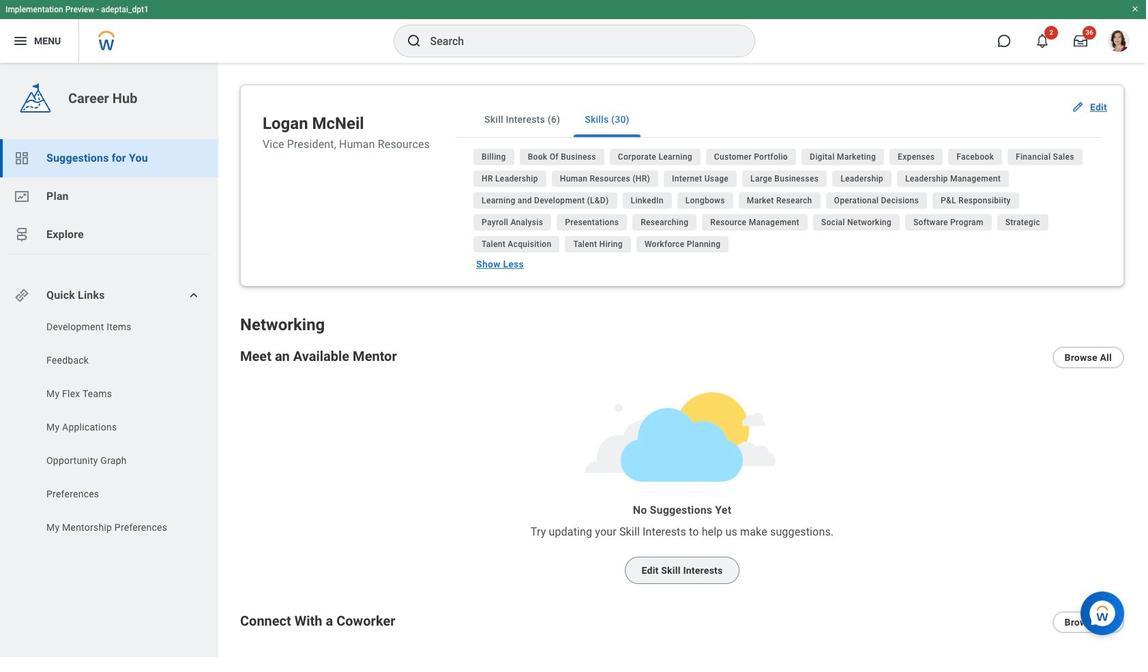 Task type: vqa. For each thing, say whether or not it's contained in the screenshot.
dashboard icon
yes



Task type: locate. For each thing, give the bounding box(es) containing it.
search image
[[406, 33, 422, 49]]

tab list
[[457, 102, 1102, 138]]

chevron up small image
[[187, 289, 201, 302]]

justify image
[[12, 33, 29, 49]]

banner
[[0, 0, 1147, 63]]

notifications large image
[[1036, 34, 1050, 48]]

list
[[0, 139, 218, 254], [474, 149, 1102, 258], [0, 320, 218, 538]]

onboarding home image
[[14, 188, 30, 205]]

link image
[[14, 287, 30, 304]]



Task type: describe. For each thing, give the bounding box(es) containing it.
inbox large image
[[1074, 34, 1088, 48]]

edit image
[[1072, 100, 1085, 114]]

close environment banner image
[[1132, 5, 1140, 13]]

Search Workday  search field
[[430, 26, 727, 56]]

dashboard image
[[14, 150, 30, 167]]

quick links element
[[14, 282, 208, 309]]

profile logan mcneil image
[[1109, 30, 1130, 55]]

timeline milestone image
[[14, 227, 30, 243]]



